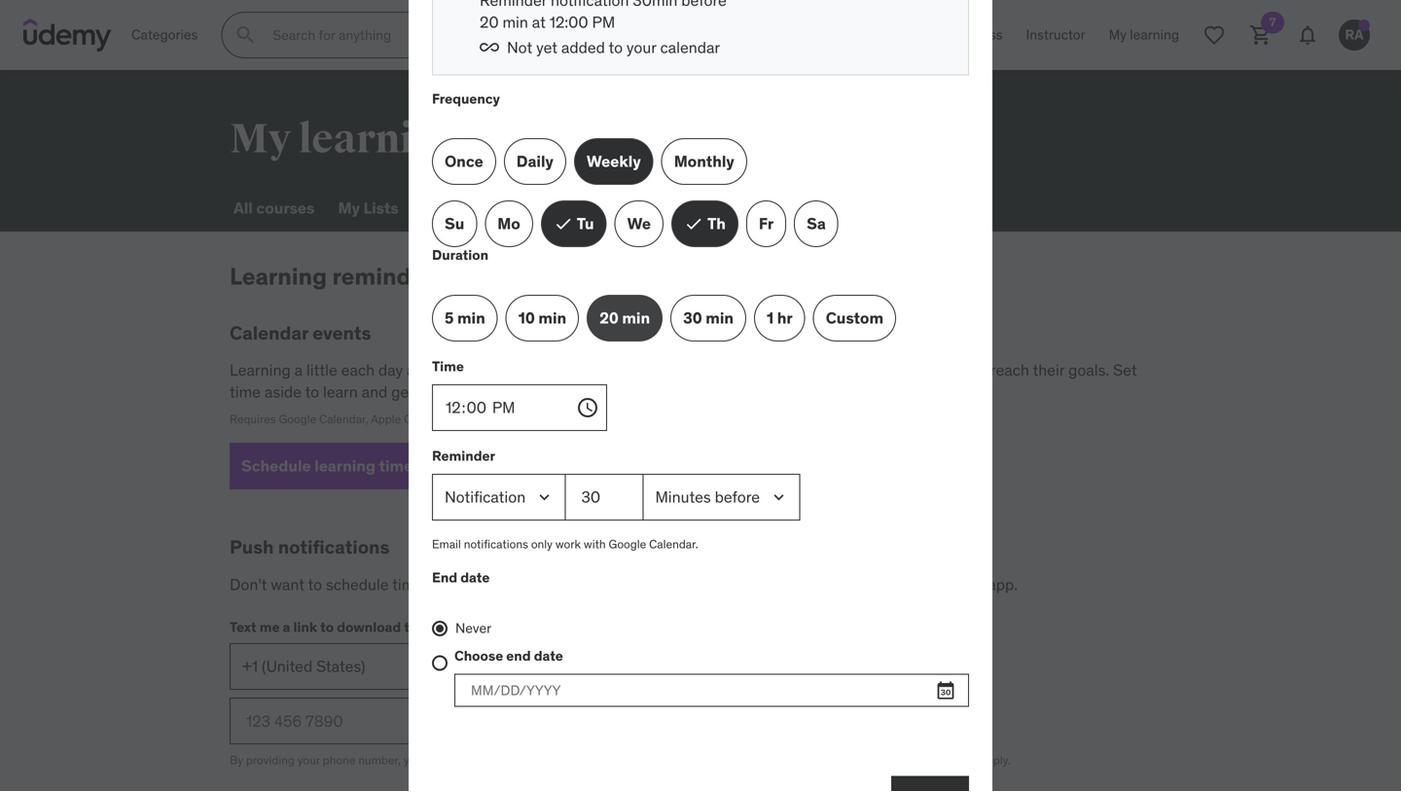 Task type: vqa. For each thing, say whether or not it's contained in the screenshot.
'Français' link
no



Task type: describe. For each thing, give the bounding box(es) containing it.
1 vertical spatial set
[[484, 575, 508, 595]]

instructor
[[1026, 26, 1086, 43]]

learning inside schedule learning time button
[[314, 456, 376, 476]]

receive
[[471, 753, 508, 768]]

30 min
[[683, 308, 734, 328]]

message
[[653, 753, 700, 768]]

min for 10 min
[[539, 308, 567, 328]]

requires
[[230, 411, 276, 427]]

learning right make
[[757, 360, 813, 380]]

mo
[[497, 214, 520, 234]]

that
[[586, 360, 614, 380]]

learning tools
[[595, 198, 701, 218]]

1 horizontal spatial date
[[534, 647, 563, 665]]

shows
[[538, 360, 582, 380]]

to right reminder
[[649, 575, 664, 595]]

by
[[230, 753, 243, 768]]

2 vertical spatial get
[[771, 753, 788, 768]]

min for 20 min
[[622, 308, 650, 328]]

not yet added to your calendar
[[507, 37, 720, 57]]

schedule
[[241, 456, 311, 476]]

standard
[[817, 753, 864, 768]]

schedule
[[326, 575, 389, 595]]

calendar
[[230, 321, 308, 344]]

5
[[445, 308, 454, 328]]

all courses link
[[230, 185, 319, 232]]

calendar.
[[649, 537, 698, 552]]

all courses
[[234, 198, 315, 218]]

email
[[432, 537, 461, 552]]

2 calendar, from the left
[[404, 411, 453, 427]]

instructor link
[[1014, 12, 1097, 58]]

wishlist
[[422, 198, 482, 218]]

tu
[[577, 214, 594, 234]]

to down little
[[305, 382, 319, 402]]

learning tools link
[[591, 185, 704, 232]]

a left one-
[[511, 753, 517, 768]]

end date
[[432, 569, 490, 586]]

never
[[455, 619, 492, 637]]

set inside learning a little each day adds up. research shows that students who make learning a habit are more likely to reach their goals. set time aside to learn and get reminders using your learning scheduler. requires google calendar, apple calendar, or outlook
[[1113, 360, 1137, 380]]

my lists link
[[334, 185, 403, 232]]

learning down only
[[523, 575, 580, 595]]

20 min at 12:00 pm
[[480, 12, 615, 32]]

goals.
[[1068, 360, 1109, 380]]

automated
[[571, 753, 627, 768]]

apply.
[[980, 753, 1011, 768]]

frequency
[[432, 90, 500, 107]]

messaging
[[867, 753, 924, 768]]

th
[[707, 214, 726, 234]]

students
[[618, 360, 679, 380]]

reminders inside learning a little each day adds up. research shows that students who make learning a habit are more likely to reach their goals. set time aside to learn and get reminders using your learning scheduler. requires google calendar, apple calendar, or outlook
[[418, 382, 488, 402]]

text
[[230, 618, 256, 636]]

who
[[682, 360, 711, 380]]

to down pm
[[609, 37, 623, 57]]

don't
[[230, 575, 267, 595]]

reminder
[[584, 575, 646, 595]]

0 horizontal spatial your
[[298, 753, 320, 768]]

agree
[[425, 753, 455, 768]]

learning up the lists
[[298, 114, 462, 164]]

5 min
[[445, 308, 485, 328]]

you
[[404, 753, 422, 768]]

a left little
[[294, 360, 303, 380]]

events
[[313, 321, 371, 344]]

outlook
[[469, 411, 511, 427]]

1 hr
[[767, 308, 793, 328]]

a right me
[[283, 618, 290, 636]]

custom
[[826, 308, 884, 328]]

1 horizontal spatial with
[[703, 753, 725, 768]]

only
[[531, 537, 553, 552]]

20 for 20 min
[[600, 308, 619, 328]]

1
[[767, 308, 774, 328]]

archived link
[[502, 185, 575, 232]]

min for 30 min
[[706, 308, 734, 328]]

likely
[[934, 360, 969, 380]]

10
[[518, 308, 535, 328]]

Choose end date text field
[[454, 674, 969, 707]]

phone
[[323, 753, 356, 768]]

push
[[230, 535, 274, 559]]

to right agree
[[457, 753, 468, 768]]

0 horizontal spatial the
[[404, 618, 426, 636]]

added
[[561, 37, 605, 57]]

may
[[956, 753, 978, 768]]

fr
[[759, 214, 774, 234]]

0 vertical spatial date
[[460, 569, 490, 586]]

me
[[260, 618, 280, 636]]

my lists
[[338, 198, 399, 218]]

are
[[868, 360, 890, 380]]

email notifications only work with google calendar.
[[432, 537, 698, 552]]

rates
[[927, 753, 953, 768]]

yet
[[536, 37, 558, 57]]

daily
[[517, 151, 554, 171]]

and
[[362, 382, 388, 402]]

scheduler.
[[628, 382, 699, 402]]

12:00
[[549, 12, 588, 32]]

reminder
[[432, 447, 495, 465]]

1 vertical spatial link
[[737, 753, 755, 768]]

a right message
[[728, 753, 734, 768]]

30
[[683, 308, 702, 328]]

number,
[[358, 753, 401, 768]]



Task type: locate. For each thing, give the bounding box(es) containing it.
0 horizontal spatial app.
[[791, 753, 814, 768]]

0 horizontal spatial notifications
[[278, 535, 390, 559]]

day
[[378, 360, 403, 380]]

notifications for email
[[464, 537, 528, 552]]

all
[[234, 198, 253, 218]]

0 vertical spatial udemy
[[901, 26, 944, 43]]

time
[[432, 358, 464, 375]]

small image left not
[[480, 37, 499, 57]]

2 horizontal spatial your
[[627, 37, 656, 57]]

learning down that
[[567, 382, 624, 402]]

udemy image
[[23, 18, 112, 52]]

get left push
[[667, 575, 690, 595]]

date right end
[[534, 647, 563, 665]]

0 horizontal spatial get
[[391, 382, 414, 402]]

small image up email
[[417, 457, 436, 476]]

time inside button
[[379, 456, 413, 476]]

0 vertical spatial small image
[[480, 37, 499, 57]]

1 vertical spatial learning
[[230, 262, 327, 291]]

1 horizontal spatial small image
[[480, 37, 499, 57]]

app. right mobile
[[988, 575, 1018, 595]]

1 horizontal spatial link
[[737, 753, 755, 768]]

1 horizontal spatial google
[[609, 537, 646, 552]]

get down day
[[391, 382, 414, 402]]

notifications for push
[[278, 535, 390, 559]]

1 horizontal spatial calendar,
[[404, 411, 453, 427]]

each
[[341, 360, 375, 380]]

choose end date
[[454, 647, 563, 665]]

small image
[[553, 214, 573, 234], [684, 214, 704, 234]]

min right 30
[[706, 308, 734, 328]]

mobile
[[937, 575, 984, 595]]

1 calendar, from the left
[[319, 411, 368, 427]]

1 vertical spatial your
[[534, 382, 564, 402]]

notifications up the schedule
[[278, 535, 390, 559]]

a left habit
[[817, 360, 825, 380]]

want
[[271, 575, 305, 595]]

up.
[[444, 360, 466, 380]]

learning reminders
[[230, 262, 446, 291]]

or
[[456, 411, 466, 427]]

0 vertical spatial link
[[293, 618, 317, 636]]

learning up aside
[[230, 360, 291, 380]]

wishlist link
[[418, 185, 486, 232]]

small image left th
[[684, 214, 704, 234]]

1 vertical spatial google
[[609, 537, 646, 552]]

time up requires in the left of the page
[[230, 382, 261, 402]]

their
[[1033, 360, 1065, 380]]

we
[[627, 214, 651, 234]]

None number field
[[566, 474, 644, 521]]

learning down apple
[[314, 456, 376, 476]]

the left app
[[404, 618, 426, 636]]

learning inside learning a little each day adds up. research shows that students who make learning a habit are more likely to reach their goals. set time aside to learn and get reminders using your learning scheduler. requires google calendar, apple calendar, or outlook
[[230, 360, 291, 380]]

1 horizontal spatial the
[[858, 575, 881, 595]]

min for 5 min
[[457, 308, 485, 328]]

my for my lists
[[338, 198, 360, 218]]

adds
[[407, 360, 441, 380]]

2 small image from the left
[[684, 214, 704, 234]]

20 up that
[[600, 308, 619, 328]]

once
[[445, 151, 483, 171]]

pm
[[592, 12, 615, 32]]

my inside my lists "link"
[[338, 198, 360, 218]]

get left standard
[[771, 753, 788, 768]]

1 horizontal spatial get
[[667, 575, 690, 595]]

0 horizontal spatial date
[[460, 569, 490, 586]]

0 horizontal spatial google
[[279, 411, 316, 427]]

0 horizontal spatial 20
[[480, 12, 499, 32]]

to left standard
[[758, 753, 768, 768]]

small image for tu
[[553, 214, 573, 234]]

date right "end"
[[460, 569, 490, 586]]

0 horizontal spatial my
[[230, 114, 291, 164]]

at
[[532, 12, 546, 32]]

google inside learning a little each day adds up. research shows that students who make learning a habit are more likely to reach their goals. set time aside to learn and get reminders using your learning scheduler. requires google calendar, apple calendar, or outlook
[[279, 411, 316, 427]]

0 horizontal spatial with
[[584, 537, 606, 552]]

with right message
[[703, 753, 725, 768]]

calendar, down learn
[[319, 411, 368, 427]]

date
[[460, 569, 490, 586], [534, 647, 563, 665]]

submit search image
[[234, 23, 257, 47]]

get
[[391, 382, 414, 402], [667, 575, 690, 595], [771, 753, 788, 768]]

0 vertical spatial set
[[1113, 360, 1137, 380]]

set
[[1113, 360, 1137, 380], [484, 575, 508, 595]]

learning right the "tu" on the top of page
[[595, 198, 660, 218]]

0 horizontal spatial calendar,
[[319, 411, 368, 427]]

20 left at
[[480, 12, 499, 32]]

notifications left from
[[732, 575, 818, 595]]

min right 5
[[457, 308, 485, 328]]

min left at
[[503, 12, 528, 32]]

research
[[469, 360, 535, 380]]

udemy
[[901, 26, 944, 43], [884, 575, 933, 595]]

my left the lists
[[338, 198, 360, 218]]

your left "phone"
[[298, 753, 320, 768]]

10 min
[[518, 308, 567, 328]]

providing
[[246, 753, 295, 768]]

one-
[[520, 753, 544, 768]]

apple
[[371, 411, 401, 427]]

time inside learning a little each day adds up. research shows that students who make learning a habit are more likely to reach their goals. set time aside to learn and get reminders using your learning scheduler. requires google calendar, apple calendar, or outlook
[[230, 382, 261, 402]]

your inside learning a little each day adds up. research shows that students who make learning a habit are more likely to reach their goals. set time aside to learn and get reminders using your learning scheduler. requires google calendar, apple calendar, or outlook
[[534, 382, 564, 402]]

min right "10"
[[539, 308, 567, 328]]

2 horizontal spatial notifications
[[732, 575, 818, 595]]

download
[[337, 618, 401, 636]]

1 horizontal spatial app.
[[988, 575, 1018, 595]]

business
[[948, 26, 1003, 43]]

my up the all courses
[[230, 114, 291, 164]]

udemy left "business"
[[901, 26, 944, 43]]

1 horizontal spatial notifications
[[464, 537, 528, 552]]

learning for learning reminders
[[230, 262, 327, 291]]

time left "end"
[[392, 575, 423, 595]]

0 horizontal spatial small image
[[417, 457, 436, 476]]

learning up calendar
[[230, 262, 327, 291]]

min up the students
[[622, 308, 650, 328]]

small image left the "tu" on the top of page
[[553, 214, 573, 234]]

2 horizontal spatial get
[[771, 753, 788, 768]]

with right work
[[584, 537, 606, 552]]

1 horizontal spatial my
[[338, 198, 360, 218]]

min for 20 min at 12:00 pm
[[503, 12, 528, 32]]

notifications left only
[[464, 537, 528, 552]]

udemy business
[[901, 26, 1003, 43]]

a right end date
[[511, 575, 520, 595]]

0 vertical spatial learning
[[595, 198, 660, 218]]

little
[[306, 360, 337, 380]]

1 vertical spatial 20
[[600, 308, 619, 328]]

google up don't want to schedule time blocks? set a learning reminder to get push notifications from the udemy mobile app.
[[609, 537, 646, 552]]

hr
[[777, 308, 793, 328]]

text
[[630, 753, 650, 768]]

reminders down the lists
[[332, 262, 446, 291]]

set right goals.
[[1113, 360, 1137, 380]]

to left download
[[320, 618, 334, 636]]

reach
[[990, 360, 1029, 380]]

1 horizontal spatial set
[[1113, 360, 1137, 380]]

time left the automated
[[544, 753, 568, 768]]

learning
[[298, 114, 462, 164], [757, 360, 813, 380], [567, 382, 624, 402], [314, 456, 376, 476], [523, 575, 580, 595]]

end
[[506, 647, 531, 665]]

archived
[[506, 198, 571, 218]]

1 vertical spatial date
[[534, 647, 563, 665]]

to right likely
[[973, 360, 987, 380]]

make
[[715, 360, 753, 380]]

your left calendar at the top of the page
[[627, 37, 656, 57]]

small image for th
[[684, 214, 704, 234]]

reminders down up.
[[418, 382, 488, 402]]

1 vertical spatial my
[[338, 198, 360, 218]]

blocks?
[[427, 575, 480, 595]]

0 vertical spatial app.
[[988, 575, 1018, 595]]

app
[[429, 618, 453, 636]]

the right from
[[858, 575, 881, 595]]

calendar
[[660, 37, 720, 57]]

123 456 7890 text field
[[230, 698, 420, 745]]

0 vertical spatial my
[[230, 114, 291, 164]]

push
[[694, 575, 728, 595]]

Time time field
[[432, 384, 599, 431]]

1 small image from the left
[[553, 214, 573, 234]]

to right want
[[308, 575, 322, 595]]

learning for learning tools
[[595, 198, 660, 218]]

time
[[230, 382, 261, 402], [379, 456, 413, 476], [392, 575, 423, 595], [544, 753, 568, 768]]

learning inside 'link'
[[595, 198, 660, 218]]

link
[[293, 618, 317, 636], [737, 753, 755, 768]]

link right me
[[293, 618, 317, 636]]

duration
[[432, 246, 489, 264]]

calendar events
[[230, 321, 371, 344]]

su
[[445, 214, 464, 234]]

0 vertical spatial your
[[627, 37, 656, 57]]

aside
[[265, 382, 302, 402]]

set right blocks?
[[484, 575, 508, 595]]

google down aside
[[279, 411, 316, 427]]

0 horizontal spatial link
[[293, 618, 317, 636]]

my learning
[[230, 114, 462, 164]]

my for my learning
[[230, 114, 291, 164]]

1 horizontal spatial 20
[[600, 308, 619, 328]]

1 horizontal spatial your
[[534, 382, 564, 402]]

using
[[492, 382, 530, 402]]

2 vertical spatial learning
[[230, 360, 291, 380]]

2 vertical spatial your
[[298, 753, 320, 768]]

push notifications
[[230, 535, 390, 559]]

learn
[[323, 382, 358, 402]]

1 vertical spatial reminders
[[418, 382, 488, 402]]

0 vertical spatial get
[[391, 382, 414, 402]]

not
[[507, 37, 532, 57]]

reminders
[[332, 262, 446, 291], [418, 382, 488, 402]]

0 vertical spatial google
[[279, 411, 316, 427]]

1 vertical spatial the
[[404, 618, 426, 636]]

to
[[609, 37, 623, 57], [973, 360, 987, 380], [305, 382, 319, 402], [308, 575, 322, 595], [649, 575, 664, 595], [320, 618, 334, 636], [457, 753, 468, 768], [758, 753, 768, 768]]

app.
[[988, 575, 1018, 595], [791, 753, 814, 768]]

the
[[858, 575, 881, 595], [404, 618, 426, 636]]

calendar, left or
[[404, 411, 453, 427]]

tools
[[663, 198, 701, 218]]

sa
[[807, 214, 826, 234]]

schedule learning time button
[[230, 443, 448, 490]]

0 horizontal spatial small image
[[553, 214, 573, 234]]

1 vertical spatial get
[[667, 575, 690, 595]]

don't want to schedule time blocks? set a learning reminder to get push notifications from the udemy mobile app.
[[230, 575, 1018, 595]]

small image
[[480, 37, 499, 57], [417, 457, 436, 476]]

time down apple
[[379, 456, 413, 476]]

0 vertical spatial reminders
[[332, 262, 446, 291]]

1 horizontal spatial small image
[[684, 214, 704, 234]]

link right message
[[737, 753, 755, 768]]

0 vertical spatial with
[[584, 537, 606, 552]]

my
[[230, 114, 291, 164], [338, 198, 360, 218]]

small image inside schedule learning time button
[[417, 457, 436, 476]]

monthly
[[674, 151, 734, 171]]

1 vertical spatial small image
[[417, 457, 436, 476]]

1 vertical spatial with
[[703, 753, 725, 768]]

get inside learning a little each day adds up. research shows that students who make learning a habit are more likely to reach their goals. set time aside to learn and get reminders using your learning scheduler. requires google calendar, apple calendar, or outlook
[[391, 382, 414, 402]]

1 vertical spatial app.
[[791, 753, 814, 768]]

0 horizontal spatial set
[[484, 575, 508, 595]]

0 vertical spatial 20
[[480, 12, 499, 32]]

end
[[432, 569, 457, 586]]

1 vertical spatial udemy
[[884, 575, 933, 595]]

20 for 20 min at 12:00 pm
[[480, 12, 499, 32]]

0 vertical spatial the
[[858, 575, 881, 595]]

udemy left mobile
[[884, 575, 933, 595]]

app. left standard
[[791, 753, 814, 768]]

courses
[[256, 198, 315, 218]]

your down shows
[[534, 382, 564, 402]]



